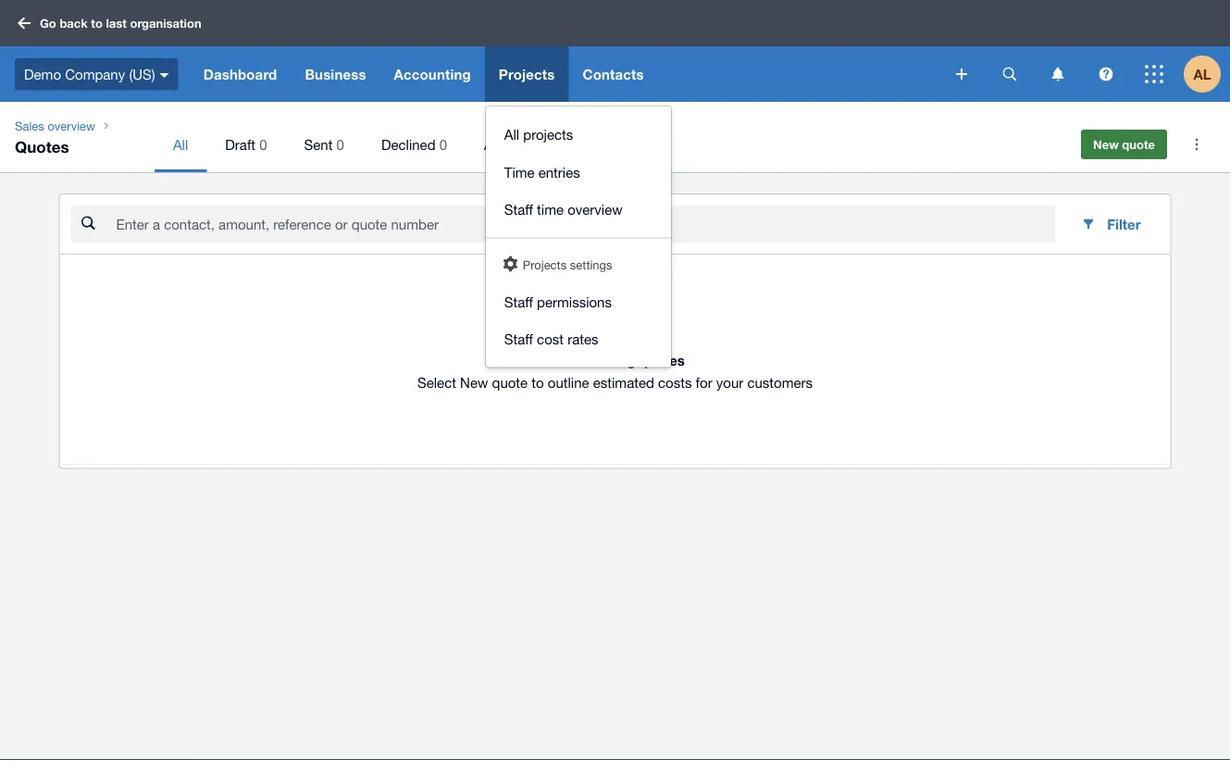 Task type: describe. For each thing, give the bounding box(es) containing it.
list box inside navigation
[[486, 107, 671, 367]]

start creating quotes select new quote to outline estimated costs for your customers
[[418, 352, 813, 391]]

group inside navigation
[[486, 107, 671, 367]]

filter
[[1108, 216, 1141, 232]]

overview inside quotes element
[[48, 119, 95, 133]]

quotes
[[640, 352, 685, 369]]

sent
[[304, 136, 333, 152]]

quotes
[[15, 137, 69, 156]]

all for all projects
[[505, 126, 520, 143]]

sales
[[15, 119, 44, 133]]

demo company (us) button
[[0, 46, 190, 102]]

staff for staff time overview
[[505, 201, 533, 218]]

time
[[505, 164, 535, 180]]

sent 0
[[304, 136, 344, 152]]

Enter a contact, amount, reference or quote number field
[[114, 207, 1056, 242]]

permissions
[[537, 294, 612, 310]]

demo
[[24, 66, 61, 82]]

organisation
[[130, 16, 202, 30]]

staff permissions
[[505, 294, 612, 310]]

entries
[[539, 164, 580, 180]]

overview inside list box
[[568, 201, 623, 218]]

quotes element
[[0, 102, 1231, 172]]

customers
[[748, 375, 813, 391]]

accounting
[[394, 66, 471, 82]]

last
[[106, 16, 127, 30]]

contacts button
[[569, 46, 658, 102]]

menu item inside quotes element
[[574, 117, 675, 172]]

al button
[[1184, 46, 1231, 102]]

staff time overview
[[505, 201, 623, 218]]

time
[[537, 201, 564, 218]]

0 horizontal spatial svg image
[[957, 69, 968, 80]]

shortcuts image
[[1179, 126, 1216, 163]]

new quote
[[1094, 137, 1156, 151]]

projects for projects settings
[[523, 257, 567, 272]]

new inside quotes element
[[1094, 137, 1119, 151]]

back
[[60, 16, 88, 30]]

declined
[[381, 136, 436, 152]]

staff for staff cost rates
[[505, 331, 533, 347]]

0 for declined 0
[[440, 136, 447, 152]]

accepted 0
[[484, 136, 556, 152]]

contacts
[[583, 66, 644, 82]]

quote inside start creating quotes select new quote to outline estimated costs for your customers
[[492, 375, 528, 391]]

0 for sent 0
[[337, 136, 344, 152]]

0 for draft 0
[[260, 136, 267, 152]]

projects settings
[[523, 257, 613, 272]]

projects for projects
[[499, 66, 555, 82]]

cost
[[537, 331, 564, 347]]

1 horizontal spatial svg image
[[1053, 67, 1065, 81]]

draft 0
[[225, 136, 267, 152]]

staff for staff permissions
[[505, 294, 533, 310]]



Task type: vqa. For each thing, say whether or not it's contained in the screenshot.
the bottom Projects
yes



Task type: locate. For each thing, give the bounding box(es) containing it.
new right the "select"
[[460, 375, 488, 391]]

group containing all projects
[[486, 107, 671, 367]]

4 0 from the left
[[548, 136, 556, 152]]

0 up entries
[[548, 136, 556, 152]]

menu containing all
[[155, 117, 1056, 172]]

1 vertical spatial projects
[[523, 257, 567, 272]]

menu item
[[574, 117, 675, 172]]

go back to last organisation
[[40, 16, 202, 30]]

svg image
[[1146, 65, 1164, 83], [1053, 67, 1065, 81], [957, 69, 968, 80]]

time entries link
[[486, 153, 671, 191]]

projects
[[524, 126, 573, 143]]

1 vertical spatial quote
[[492, 375, 528, 391]]

rates
[[568, 331, 599, 347]]

0 vertical spatial projects
[[499, 66, 555, 82]]

staff left time
[[505, 201, 533, 218]]

0 right sent
[[337, 136, 344, 152]]

1 vertical spatial overview
[[568, 201, 623, 218]]

quote
[[1123, 137, 1156, 151], [492, 375, 528, 391]]

0 vertical spatial new
[[1094, 137, 1119, 151]]

0
[[260, 136, 267, 152], [337, 136, 344, 152], [440, 136, 447, 152], [548, 136, 556, 152]]

go
[[40, 16, 56, 30]]

to inside start creating quotes select new quote to outline estimated costs for your customers
[[532, 375, 544, 391]]

staff
[[505, 201, 533, 218], [505, 294, 533, 310], [505, 331, 533, 347]]

all left 'projects' on the left top of page
[[505, 126, 520, 143]]

company
[[65, 66, 125, 82]]

declined 0
[[381, 136, 447, 152]]

1 0 from the left
[[260, 136, 267, 152]]

projects
[[499, 66, 555, 82], [523, 257, 567, 272]]

header image
[[504, 256, 517, 272]]

navigation inside banner
[[190, 46, 944, 367]]

quote left "outline"
[[492, 375, 528, 391]]

all left the draft
[[173, 136, 188, 152]]

select
[[418, 375, 457, 391]]

dashboard link
[[190, 46, 291, 102]]

creating
[[582, 352, 636, 369]]

all for all
[[173, 136, 188, 152]]

projects right 'header' image
[[523, 257, 567, 272]]

all link
[[155, 117, 207, 172]]

3 0 from the left
[[440, 136, 447, 152]]

menu
[[155, 117, 1056, 172]]

0 vertical spatial to
[[91, 16, 103, 30]]

new up filter popup button
[[1094, 137, 1119, 151]]

1 horizontal spatial new
[[1094, 137, 1119, 151]]

for
[[696, 375, 713, 391]]

2 vertical spatial staff
[[505, 331, 533, 347]]

accounting button
[[380, 46, 485, 102]]

new quote link
[[1082, 130, 1168, 159]]

(us)
[[129, 66, 155, 82]]

0 horizontal spatial new
[[460, 375, 488, 391]]

1 vertical spatial staff
[[505, 294, 533, 310]]

2 0 from the left
[[337, 136, 344, 152]]

0 vertical spatial staff
[[505, 201, 533, 218]]

business button
[[291, 46, 380, 102]]

0 right declined
[[440, 136, 447, 152]]

costs
[[658, 375, 692, 391]]

dashboard
[[203, 66, 277, 82]]

staff cost rates link
[[486, 320, 671, 358]]

filter button
[[1067, 206, 1156, 243]]

1 horizontal spatial to
[[532, 375, 544, 391]]

1 horizontal spatial overview
[[568, 201, 623, 218]]

1 horizontal spatial quote
[[1123, 137, 1156, 151]]

0 horizontal spatial all
[[173, 136, 188, 152]]

staff time overview link
[[486, 191, 671, 228]]

navigation containing dashboard
[[190, 46, 944, 367]]

1 horizontal spatial all
[[505, 126, 520, 143]]

go back to last organisation link
[[11, 7, 213, 40]]

3 staff from the top
[[505, 331, 533, 347]]

group
[[486, 107, 671, 367]]

to left last
[[91, 16, 103, 30]]

0 vertical spatial overview
[[48, 119, 95, 133]]

new
[[1094, 137, 1119, 151], [460, 375, 488, 391]]

start
[[546, 352, 578, 369]]

to inside banner
[[91, 16, 103, 30]]

projects up all projects
[[499, 66, 555, 82]]

sales overview
[[15, 119, 95, 133]]

1 vertical spatial new
[[460, 375, 488, 391]]

staff down 'header' image
[[505, 294, 533, 310]]

outline
[[548, 375, 590, 391]]

quote left the shortcuts icon
[[1123, 137, 1156, 151]]

overview
[[48, 119, 95, 133], [568, 201, 623, 218]]

list box
[[486, 107, 671, 367]]

0 for accepted 0
[[548, 136, 556, 152]]

demo company (us)
[[24, 66, 155, 82]]

0 right the draft
[[260, 136, 267, 152]]

all inside quotes element
[[173, 136, 188, 152]]

accepted
[[484, 136, 544, 152]]

staff left cost
[[505, 331, 533, 347]]

overview up the quotes
[[48, 119, 95, 133]]

2 staff from the top
[[505, 294, 533, 310]]

0 vertical spatial quote
[[1123, 137, 1156, 151]]

svg image inside the demo company (us) popup button
[[160, 73, 169, 78]]

to
[[91, 16, 103, 30], [532, 375, 544, 391]]

1 staff from the top
[[505, 201, 533, 218]]

svg image inside go back to last organisation link
[[18, 17, 31, 29]]

business
[[305, 66, 366, 82]]

2 horizontal spatial svg image
[[1146, 65, 1164, 83]]

estimated
[[593, 375, 655, 391]]

time entries
[[505, 164, 580, 180]]

0 horizontal spatial quote
[[492, 375, 528, 391]]

banner containing dashboard
[[0, 0, 1231, 367]]

projects inside dropdown button
[[499, 66, 555, 82]]

0 horizontal spatial to
[[91, 16, 103, 30]]

al
[[1194, 66, 1212, 82]]

your
[[717, 375, 744, 391]]

settings
[[570, 257, 613, 272]]

svg image
[[18, 17, 31, 29], [1003, 67, 1017, 81], [1100, 67, 1114, 81], [160, 73, 169, 78]]

all projects link
[[486, 116, 671, 153]]

navigation
[[190, 46, 944, 367]]

sales overview link
[[7, 117, 103, 135]]

to left "outline"
[[532, 375, 544, 391]]

projects button
[[485, 46, 569, 102]]

draft
[[225, 136, 256, 152]]

staff permissions link
[[486, 283, 671, 320]]

menu inside quotes element
[[155, 117, 1056, 172]]

all projects
[[505, 126, 573, 143]]

banner
[[0, 0, 1231, 367]]

all
[[505, 126, 520, 143], [173, 136, 188, 152]]

1 vertical spatial to
[[532, 375, 544, 391]]

overview down time entries link
[[568, 201, 623, 218]]

new inside start creating quotes select new quote to outline estimated costs for your customers
[[460, 375, 488, 391]]

staff cost rates
[[505, 331, 599, 347]]

list box containing all projects
[[486, 107, 671, 367]]

0 horizontal spatial overview
[[48, 119, 95, 133]]



